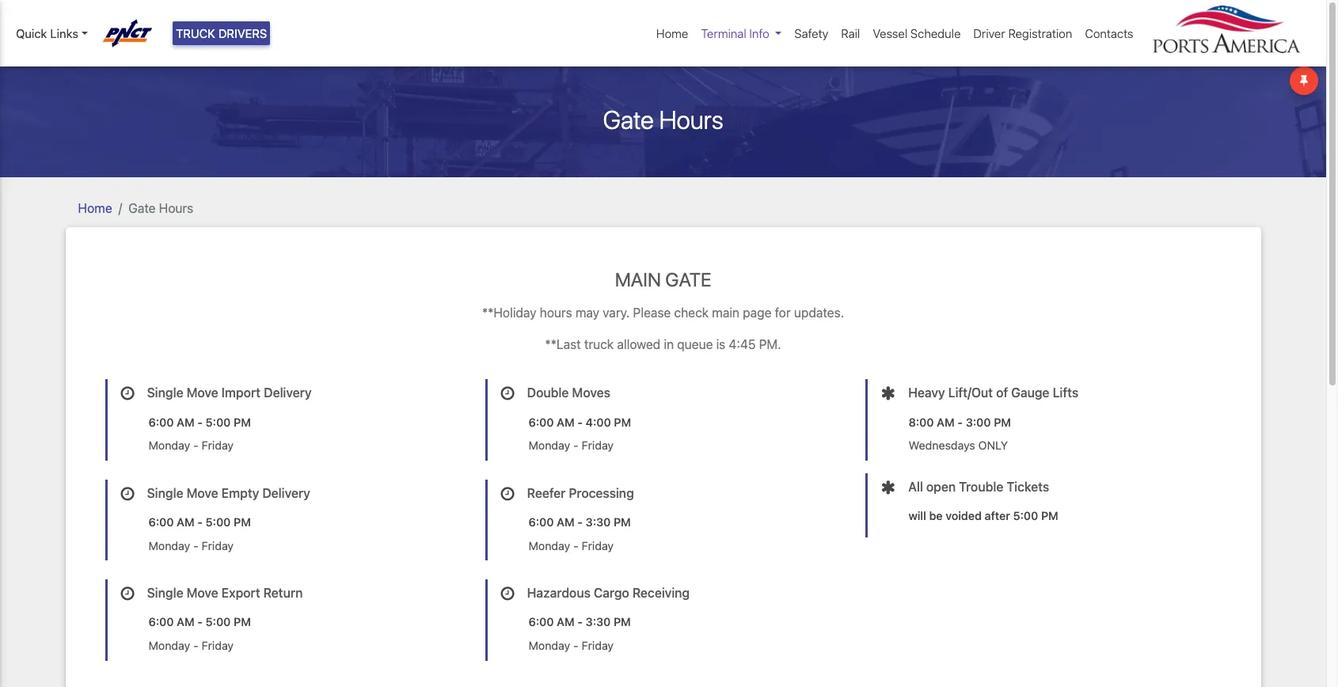 Task type: describe. For each thing, give the bounding box(es) containing it.
am for reefer processing
[[557, 516, 575, 529]]

processing
[[569, 486, 634, 500]]

tickets
[[1007, 480, 1049, 494]]

allowed
[[617, 338, 661, 352]]

2 vertical spatial gate
[[665, 268, 711, 290]]

double
[[527, 386, 569, 400]]

wednesdays only
[[909, 439, 1008, 452]]

move for import
[[187, 386, 218, 400]]

pm for heavy lift/out of gauge lifts
[[994, 415, 1011, 429]]

1 horizontal spatial home
[[657, 26, 689, 40]]

delivery for single move empty delivery
[[262, 486, 310, 500]]

main gate
[[615, 268, 711, 290]]

6:00 for single move empty delivery
[[148, 516, 174, 529]]

voided
[[946, 509, 982, 523]]

cargo
[[594, 586, 629, 600]]

1 vertical spatial home
[[78, 201, 112, 215]]

monday for single move export return
[[148, 639, 190, 653]]

empty
[[222, 486, 259, 500]]

monday for reefer processing
[[529, 539, 570, 552]]

import
[[222, 386, 261, 400]]

monday for single move import delivery
[[148, 439, 190, 452]]

safety
[[795, 26, 829, 40]]

double moves
[[527, 386, 611, 400]]

terminal info link
[[695, 18, 788, 49]]

will
[[909, 509, 926, 523]]

friday for single move export return
[[202, 639, 234, 653]]

friday for hazardous cargo receiving
[[582, 639, 614, 653]]

single move empty delivery
[[147, 486, 310, 500]]

after
[[985, 509, 1010, 523]]

lift/out
[[949, 386, 993, 400]]

am for single move export return
[[177, 616, 194, 629]]

heavy lift/out of gauge lifts
[[908, 386, 1079, 400]]

contacts
[[1085, 26, 1134, 40]]

friday for reefer processing
[[582, 539, 614, 552]]

truck drivers
[[176, 26, 267, 40]]

lifts
[[1053, 386, 1079, 400]]

info
[[750, 26, 770, 40]]

truck drivers link
[[173, 21, 270, 46]]

delivery for single move import delivery
[[264, 386, 312, 400]]

pm for single move export return
[[234, 616, 251, 629]]

vary.
[[603, 306, 630, 320]]

friday for single move import delivery
[[202, 439, 234, 452]]

8:00 am - 3:00 pm
[[909, 415, 1011, 429]]

single move import delivery
[[147, 386, 312, 400]]

all open trouble tickets
[[908, 480, 1049, 494]]

monday - friday for single move import delivery
[[148, 439, 234, 452]]

terminal
[[701, 26, 747, 40]]

pm.
[[759, 338, 781, 352]]

0 horizontal spatial gate
[[128, 201, 156, 215]]

rail link
[[835, 18, 867, 49]]

links
[[50, 26, 78, 40]]

monday - friday for single move export return
[[148, 639, 234, 653]]

safety link
[[788, 18, 835, 49]]

6:00 am - 4:00 pm
[[529, 415, 631, 429]]

5:00 for single move empty delivery
[[206, 516, 231, 529]]

monday for hazardous cargo receiving
[[529, 639, 570, 653]]

friday for single move empty delivery
[[202, 539, 234, 552]]

page
[[743, 306, 772, 320]]

monday for double moves
[[529, 439, 570, 452]]

pm for single move import delivery
[[234, 415, 251, 429]]

5:00 right after
[[1013, 509, 1038, 523]]

receiving
[[633, 586, 690, 600]]

3:30 for cargo
[[586, 616, 611, 629]]

of
[[996, 386, 1008, 400]]

6:00 am - 3:30 pm for processing
[[529, 516, 631, 529]]

pm for hazardous cargo receiving
[[614, 616, 631, 629]]

truck
[[584, 338, 614, 352]]

registration
[[1009, 26, 1073, 40]]

8:00
[[909, 415, 934, 429]]

3:00
[[966, 415, 991, 429]]

drivers
[[218, 26, 267, 40]]

1 horizontal spatial home link
[[650, 18, 695, 49]]

be
[[929, 509, 943, 523]]

monday for single move empty delivery
[[148, 539, 190, 552]]

move for export
[[187, 586, 218, 600]]

6:00 for single move export return
[[148, 616, 174, 629]]

vessel
[[873, 26, 908, 40]]

hours
[[540, 306, 572, 320]]

rail
[[841, 26, 860, 40]]

am for single move import delivery
[[177, 415, 194, 429]]

6:00 for single move import delivery
[[148, 415, 174, 429]]

1 horizontal spatial hours
[[659, 104, 724, 134]]

check
[[674, 306, 709, 320]]

queue
[[677, 338, 713, 352]]

1 horizontal spatial gate
[[603, 104, 654, 134]]

0 horizontal spatial hours
[[159, 201, 193, 215]]

wednesdays
[[909, 439, 976, 452]]

vessel schedule link
[[867, 18, 967, 49]]

5:00 for single move export return
[[206, 616, 231, 629]]



Task type: vqa. For each thing, say whether or not it's contained in the screenshot.
the leftmost the and
no



Task type: locate. For each thing, give the bounding box(es) containing it.
vessel schedule
[[873, 26, 961, 40]]

3:30 down processing
[[586, 516, 611, 529]]

3 single from the top
[[147, 586, 183, 600]]

monday down 6:00 am - 4:00 pm
[[529, 439, 570, 452]]

6:00 am - 5:00 pm for import
[[148, 415, 251, 429]]

6:00 am - 3:30 pm
[[529, 516, 631, 529], [529, 616, 631, 629]]

truck
[[176, 26, 215, 40]]

gate
[[603, 104, 654, 134], [128, 201, 156, 215], [665, 268, 711, 290]]

friday for double moves
[[582, 439, 614, 452]]

am down single move import delivery
[[177, 415, 194, 429]]

2 vertical spatial move
[[187, 586, 218, 600]]

4:45
[[729, 338, 756, 352]]

gate hours
[[603, 104, 724, 134], [128, 201, 193, 215]]

single for single move import delivery
[[147, 386, 183, 400]]

single left export
[[147, 586, 183, 600]]

am down the hazardous
[[557, 616, 575, 629]]

2 6:00 am - 3:30 pm from the top
[[529, 616, 631, 629]]

updates.
[[794, 306, 844, 320]]

pm right 3:00
[[994, 415, 1011, 429]]

1 move from the top
[[187, 386, 218, 400]]

1 3:30 from the top
[[586, 516, 611, 529]]

6:00 am - 5:00 pm down single move export return
[[148, 616, 251, 629]]

reefer
[[527, 486, 566, 500]]

friday up hazardous cargo receiving
[[582, 539, 614, 552]]

1 6:00 am - 5:00 pm from the top
[[148, 415, 251, 429]]

single left 'import' in the bottom left of the page
[[147, 386, 183, 400]]

pm down 'import' in the bottom left of the page
[[234, 415, 251, 429]]

quick links link
[[16, 25, 88, 42]]

pm for single move empty delivery
[[234, 516, 251, 529]]

pm for double moves
[[614, 415, 631, 429]]

6:00 down reefer
[[529, 516, 554, 529]]

0 horizontal spatial home link
[[78, 201, 112, 215]]

driver registration link
[[967, 18, 1079, 49]]

1 vertical spatial gate hours
[[128, 201, 193, 215]]

0 vertical spatial home
[[657, 26, 689, 40]]

0 vertical spatial gate hours
[[603, 104, 724, 134]]

5:00 down single move empty delivery
[[206, 516, 231, 529]]

export
[[222, 586, 260, 600]]

hazardous
[[527, 586, 591, 600]]

1 vertical spatial 6:00 am - 5:00 pm
[[148, 516, 251, 529]]

single
[[147, 386, 183, 400], [147, 486, 183, 500], [147, 586, 183, 600]]

5:00 down single move export return
[[206, 616, 231, 629]]

quick links
[[16, 26, 78, 40]]

1 single from the top
[[147, 386, 183, 400]]

3:30 down hazardous cargo receiving
[[586, 616, 611, 629]]

may
[[576, 306, 600, 320]]

monday down single move export return
[[148, 639, 190, 653]]

for
[[775, 306, 791, 320]]

3:30 for processing
[[586, 516, 611, 529]]

monday - friday for hazardous cargo receiving
[[529, 639, 614, 653]]

move left export
[[187, 586, 218, 600]]

1 vertical spatial hours
[[159, 201, 193, 215]]

6:00 down single move export return
[[148, 616, 174, 629]]

driver registration
[[974, 26, 1073, 40]]

monday up single move export return
[[148, 539, 190, 552]]

quick
[[16, 26, 47, 40]]

pm right '4:00'
[[614, 415, 631, 429]]

driver
[[974, 26, 1006, 40]]

monday - friday for reefer processing
[[529, 539, 614, 552]]

monday
[[148, 439, 190, 452], [529, 439, 570, 452], [148, 539, 190, 552], [529, 539, 570, 552], [148, 639, 190, 653], [529, 639, 570, 653]]

pm
[[234, 415, 251, 429], [614, 415, 631, 429], [994, 415, 1011, 429], [1041, 509, 1059, 523], [234, 516, 251, 529], [614, 516, 631, 529], [234, 616, 251, 629], [614, 616, 631, 629]]

6:00
[[148, 415, 174, 429], [529, 415, 554, 429], [148, 516, 174, 529], [529, 516, 554, 529], [148, 616, 174, 629], [529, 616, 554, 629]]

please
[[633, 306, 671, 320]]

home
[[657, 26, 689, 40], [78, 201, 112, 215]]

1 horizontal spatial gate hours
[[603, 104, 724, 134]]

am down single move export return
[[177, 616, 194, 629]]

delivery right 'import' in the bottom left of the page
[[264, 386, 312, 400]]

in
[[664, 338, 674, 352]]

pm down tickets
[[1041, 509, 1059, 523]]

am down reefer processing
[[557, 516, 575, 529]]

0 vertical spatial 6:00 am - 5:00 pm
[[148, 415, 251, 429]]

monday - friday up the hazardous
[[529, 539, 614, 552]]

2 vertical spatial single
[[147, 586, 183, 600]]

6:00 for double moves
[[529, 415, 554, 429]]

1 6:00 am - 3:30 pm from the top
[[529, 516, 631, 529]]

friday up single move empty delivery
[[202, 439, 234, 452]]

pm for reefer processing
[[614, 516, 631, 529]]

6:00 am - 5:00 pm down single move import delivery
[[148, 415, 251, 429]]

1 vertical spatial 6:00 am - 3:30 pm
[[529, 616, 631, 629]]

delivery
[[264, 386, 312, 400], [262, 486, 310, 500]]

return
[[263, 586, 303, 600]]

trouble
[[959, 480, 1004, 494]]

6:00 am - 5:00 pm for export
[[148, 616, 251, 629]]

**last truck allowed in queue is 4:45 pm.
[[545, 338, 781, 352]]

gauge
[[1011, 386, 1050, 400]]

pm down empty
[[234, 516, 251, 529]]

move for empty
[[187, 486, 218, 500]]

6:00 down double
[[529, 415, 554, 429]]

**holiday hours may vary. please check main page for updates.
[[482, 306, 844, 320]]

single move export return
[[147, 586, 303, 600]]

pm down processing
[[614, 516, 631, 529]]

**holiday
[[482, 306, 537, 320]]

-
[[197, 415, 203, 429], [578, 415, 583, 429], [958, 415, 963, 429], [193, 439, 199, 452], [573, 439, 579, 452], [197, 516, 203, 529], [578, 516, 583, 529], [193, 539, 199, 552], [573, 539, 579, 552], [197, 616, 203, 629], [578, 616, 583, 629], [193, 639, 199, 653], [573, 639, 579, 653]]

will be voided after 5:00 pm
[[909, 509, 1059, 523]]

pm down cargo
[[614, 616, 631, 629]]

5:00 for single move import delivery
[[206, 415, 231, 429]]

heavy
[[908, 386, 945, 400]]

monday - friday up single move export return
[[148, 539, 234, 552]]

0 horizontal spatial gate hours
[[128, 201, 193, 215]]

monday - friday down 6:00 am - 4:00 pm
[[529, 439, 614, 452]]

single for single move export return
[[147, 586, 183, 600]]

schedule
[[911, 26, 961, 40]]

friday up single move export return
[[202, 539, 234, 552]]

delivery right empty
[[262, 486, 310, 500]]

5:00 down single move import delivery
[[206, 415, 231, 429]]

1 vertical spatial move
[[187, 486, 218, 500]]

1 vertical spatial delivery
[[262, 486, 310, 500]]

am for heavy lift/out of gauge lifts
[[937, 415, 955, 429]]

3 move from the top
[[187, 586, 218, 600]]

am for double moves
[[557, 415, 575, 429]]

3 6:00 am - 5:00 pm from the top
[[148, 616, 251, 629]]

0 horizontal spatial home
[[78, 201, 112, 215]]

6:00 am - 3:30 pm for cargo
[[529, 616, 631, 629]]

2 vertical spatial 6:00 am - 5:00 pm
[[148, 616, 251, 629]]

reefer processing
[[527, 486, 634, 500]]

0 vertical spatial move
[[187, 386, 218, 400]]

hours
[[659, 104, 724, 134], [159, 201, 193, 215]]

friday down '4:00'
[[582, 439, 614, 452]]

contacts link
[[1079, 18, 1140, 49]]

am up wednesdays
[[937, 415, 955, 429]]

monday - friday for double moves
[[529, 439, 614, 452]]

3:30
[[586, 516, 611, 529], [586, 616, 611, 629]]

0 vertical spatial hours
[[659, 104, 724, 134]]

1 vertical spatial 3:30
[[586, 616, 611, 629]]

6:00 down the hazardous
[[529, 616, 554, 629]]

6:00 am - 5:00 pm for empty
[[148, 516, 251, 529]]

all
[[908, 480, 923, 494]]

is
[[716, 338, 726, 352]]

6:00 am - 3:30 pm down reefer processing
[[529, 516, 631, 529]]

open
[[927, 480, 956, 494]]

2 3:30 from the top
[[586, 616, 611, 629]]

0 vertical spatial delivery
[[264, 386, 312, 400]]

move left empty
[[187, 486, 218, 500]]

moves
[[572, 386, 611, 400]]

2 move from the top
[[187, 486, 218, 500]]

1 vertical spatial home link
[[78, 201, 112, 215]]

6:00 down single move empty delivery
[[148, 516, 174, 529]]

friday down hazardous cargo receiving
[[582, 639, 614, 653]]

0 vertical spatial gate
[[603, 104, 654, 134]]

monday - friday for single move empty delivery
[[148, 539, 234, 552]]

4:00
[[586, 415, 611, 429]]

0 vertical spatial 6:00 am - 3:30 pm
[[529, 516, 631, 529]]

monday - friday down single move export return
[[148, 639, 234, 653]]

am for hazardous cargo receiving
[[557, 616, 575, 629]]

am down single move empty delivery
[[177, 516, 194, 529]]

hazardous cargo receiving
[[527, 586, 690, 600]]

6:00 am - 5:00 pm
[[148, 415, 251, 429], [148, 516, 251, 529], [148, 616, 251, 629]]

move
[[187, 386, 218, 400], [187, 486, 218, 500], [187, 586, 218, 600]]

am down "double moves"
[[557, 415, 575, 429]]

monday - friday up single move empty delivery
[[148, 439, 234, 452]]

0 vertical spatial home link
[[650, 18, 695, 49]]

pm down export
[[234, 616, 251, 629]]

monday - friday
[[148, 439, 234, 452], [529, 439, 614, 452], [148, 539, 234, 552], [529, 539, 614, 552], [148, 639, 234, 653], [529, 639, 614, 653]]

single for single move empty delivery
[[147, 486, 183, 500]]

monday down the hazardous
[[529, 639, 570, 653]]

2 horizontal spatial gate
[[665, 268, 711, 290]]

1 vertical spatial gate
[[128, 201, 156, 215]]

6:00 for hazardous cargo receiving
[[529, 616, 554, 629]]

6:00 down single move import delivery
[[148, 415, 174, 429]]

am for single move empty delivery
[[177, 516, 194, 529]]

only
[[979, 439, 1008, 452]]

monday - friday down the hazardous
[[529, 639, 614, 653]]

monday up the hazardous
[[529, 539, 570, 552]]

6:00 am - 3:30 pm down the hazardous
[[529, 616, 631, 629]]

single left empty
[[147, 486, 183, 500]]

**last
[[545, 338, 581, 352]]

6:00 for reefer processing
[[529, 516, 554, 529]]

friday
[[202, 439, 234, 452], [582, 439, 614, 452], [202, 539, 234, 552], [582, 539, 614, 552], [202, 639, 234, 653], [582, 639, 614, 653]]

move left 'import' in the bottom left of the page
[[187, 386, 218, 400]]

2 6:00 am - 5:00 pm from the top
[[148, 516, 251, 529]]

main
[[712, 306, 740, 320]]

am
[[177, 415, 194, 429], [557, 415, 575, 429], [937, 415, 955, 429], [177, 516, 194, 529], [557, 516, 575, 529], [177, 616, 194, 629], [557, 616, 575, 629]]

main
[[615, 268, 661, 290]]

friday down single move export return
[[202, 639, 234, 653]]

5:00
[[206, 415, 231, 429], [1013, 509, 1038, 523], [206, 516, 231, 529], [206, 616, 231, 629]]

6:00 am - 5:00 pm down single move empty delivery
[[148, 516, 251, 529]]

monday up single move empty delivery
[[148, 439, 190, 452]]

1 vertical spatial single
[[147, 486, 183, 500]]

0 vertical spatial 3:30
[[586, 516, 611, 529]]

2 single from the top
[[147, 486, 183, 500]]

terminal info
[[701, 26, 770, 40]]

0 vertical spatial single
[[147, 386, 183, 400]]



